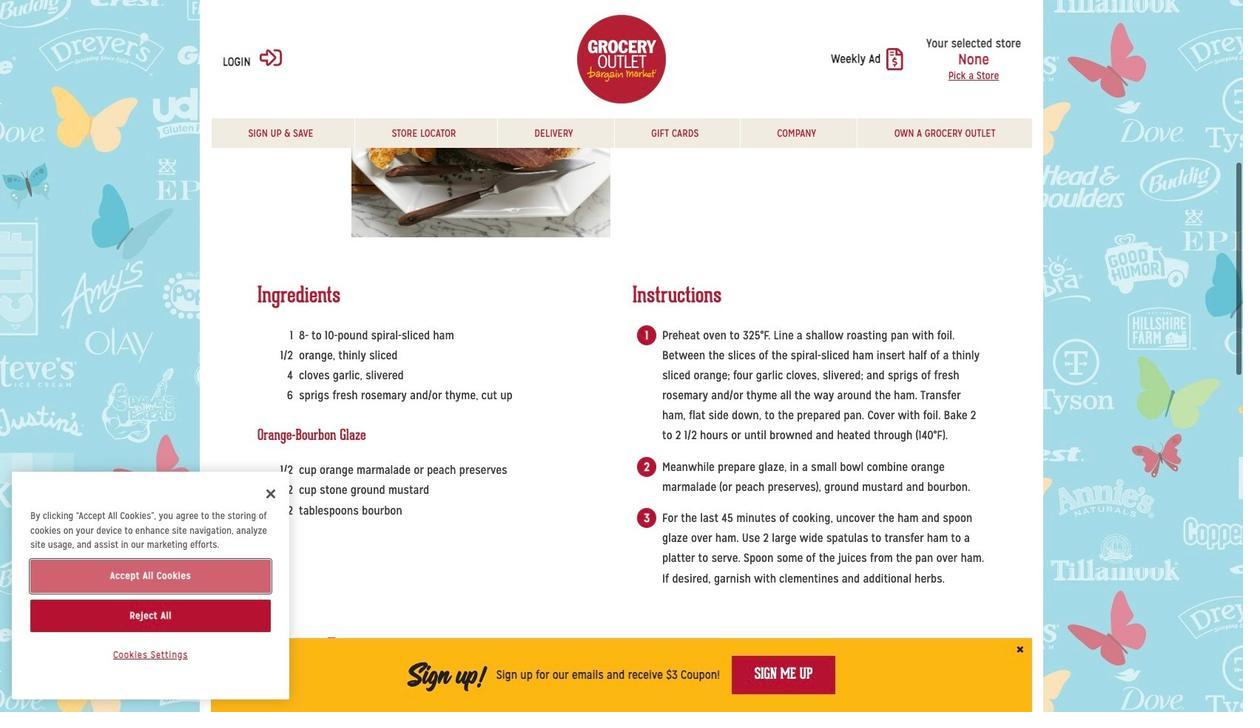 Task type: describe. For each thing, give the bounding box(es) containing it.
grocery outlet image
[[577, 15, 666, 104]]

file invoice dollar image
[[887, 48, 904, 70]]

sign in alt image
[[260, 46, 282, 69]]



Task type: locate. For each thing, give the bounding box(es) containing it.
navigation
[[211, 118, 1033, 148]]



Task type: vqa. For each thing, say whether or not it's contained in the screenshot.
Grocery Outlet Bargain Market image
no



